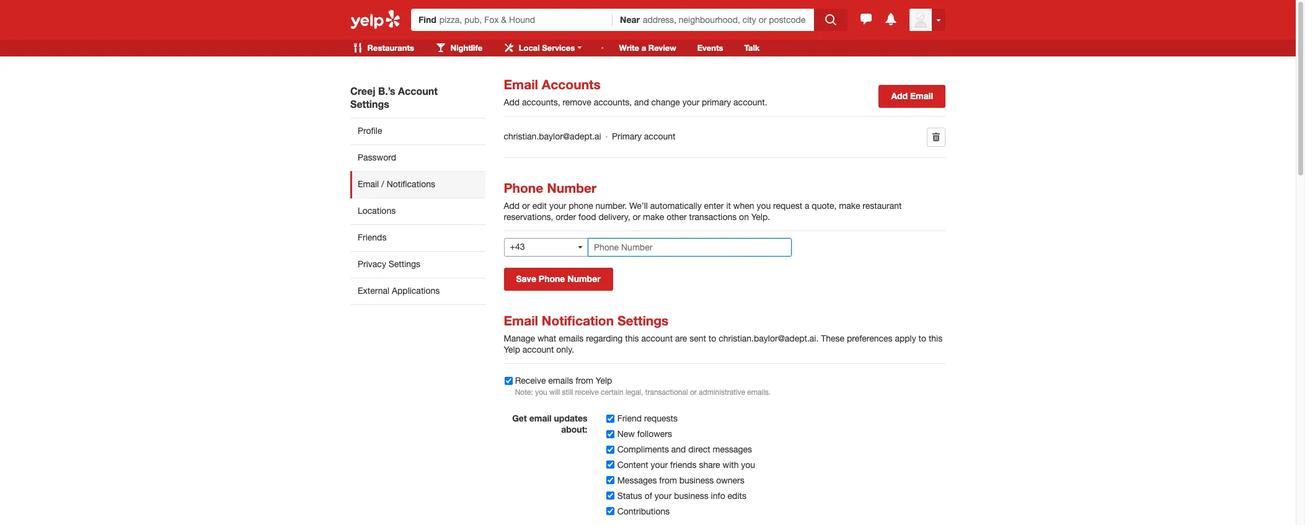 Task type: describe. For each thing, give the bounding box(es) containing it.
messages image
[[859, 12, 874, 26]]

food
[[578, 212, 596, 222]]

compliments
[[617, 444, 669, 454]]

friends link
[[350, 224, 485, 251]]

menu bar containing restaurants
[[343, 40, 595, 56]]

quote,
[[812, 201, 837, 211]]

email for email / notifications
[[358, 179, 379, 189]]

1 vertical spatial or
[[633, 212, 641, 222]]

of
[[645, 491, 652, 501]]

0 vertical spatial account
[[644, 132, 675, 142]]

services
[[542, 43, 575, 53]]

add inside 'link'
[[891, 91, 908, 101]]

other
[[667, 212, 687, 222]]

when
[[733, 201, 754, 211]]

change
[[651, 97, 680, 107]]

regarding
[[586, 333, 623, 343]]

write a review
[[619, 43, 676, 53]]

messages
[[713, 444, 752, 454]]

account
[[398, 85, 438, 97]]

accounts
[[542, 77, 601, 92]]

you for receive emails from yelp note: you will still receive certain legal, transactional or administrative emails.
[[535, 388, 547, 397]]

new
[[617, 429, 635, 439]]

write a review link
[[610, 40, 686, 56]]

get
[[512, 413, 527, 423]]

local services link
[[494, 40, 595, 56]]

profile link
[[350, 118, 485, 144]]

yelp.
[[751, 212, 770, 222]]

email notification settings
[[504, 313, 669, 328]]

messages
[[617, 475, 657, 485]]

events
[[697, 43, 723, 53]]

. these preferences apply to this yelp account only.
[[504, 333, 943, 354]]

delivery,
[[599, 212, 630, 222]]

still
[[562, 388, 573, 397]]

password
[[358, 153, 396, 162]]

content
[[617, 460, 648, 470]]

1 to from the left
[[709, 333, 716, 343]]

1 vertical spatial make
[[643, 212, 664, 222]]

local services
[[517, 43, 577, 53]]

owners
[[716, 475, 744, 485]]

enter
[[704, 201, 724, 211]]

events link
[[688, 40, 733, 56]]

followers
[[637, 429, 672, 439]]

compliments and direct messages
[[617, 444, 752, 454]]

phone inside button
[[539, 273, 565, 284]]

locations link
[[350, 198, 485, 224]]

from inside receive emails from yelp note: you will still receive certain legal, transactional or administrative emails.
[[576, 376, 593, 385]]

privacy
[[358, 259, 386, 269]]

transactions
[[689, 212, 737, 222]]

1 vertical spatial from
[[659, 475, 677, 485]]

local
[[519, 43, 540, 53]]

nightlife link
[[426, 40, 492, 56]]

creej b. image
[[910, 9, 932, 31]]

external
[[358, 286, 389, 296]]

your inside phone number add or edit your phone number. we'll automatically enter it when you request a quote, make restaurant reservations, order food delivery, or make other transactions on yelp.
[[549, 201, 566, 211]]

direct
[[688, 444, 710, 454]]

content your friends share with you
[[617, 460, 755, 470]]

0 horizontal spatial christian.baylor@adept.ai
[[504, 132, 601, 142]]

privacy settings link
[[350, 251, 485, 278]]

Find field
[[439, 14, 605, 26]]

are
[[675, 333, 687, 343]]

account.
[[733, 97, 767, 107]]

note:
[[515, 388, 533, 397]]

0 vertical spatial make
[[839, 201, 860, 211]]

notifications element
[[883, 12, 898, 26]]

talk link
[[735, 40, 769, 56]]

privacy settings
[[358, 259, 420, 269]]

2 vertical spatial settings
[[617, 313, 669, 328]]

external applications link
[[350, 278, 485, 305]]

receive
[[575, 388, 599, 397]]

add for email accounts
[[504, 97, 520, 107]]

order
[[556, 212, 576, 222]]

account inside . these preferences apply to this yelp account only.
[[523, 345, 554, 354]]

creej b.'s account settings
[[350, 85, 438, 110]]

email for email notification settings
[[504, 313, 538, 328]]

these
[[821, 333, 844, 343]]

restaurants link
[[343, 40, 423, 56]]

manage what emails regarding this account are sent to christian.baylor@adept.ai
[[504, 333, 816, 343]]

/
[[381, 179, 384, 189]]

only.
[[556, 345, 574, 354]]

automatically
[[650, 201, 702, 211]]

certain
[[601, 388, 623, 397]]

save phone number button
[[504, 268, 613, 291]]

you for content your friends share with you
[[741, 460, 755, 470]]

restaurant
[[863, 201, 902, 211]]

primary
[[702, 97, 731, 107]]

password link
[[350, 144, 485, 171]]

apply
[[895, 333, 916, 343]]

number.
[[596, 201, 627, 211]]

your down compliments at the bottom of the page
[[651, 460, 668, 470]]

notifications
[[387, 179, 435, 189]]

transactional
[[645, 388, 688, 397]]

primary account
[[612, 132, 675, 142]]

info
[[711, 491, 725, 501]]

email for email accounts add accounts, remove accounts, and change your primary account.
[[504, 77, 538, 92]]

number inside phone number add or edit your phone number. we'll automatically enter it when you request a quote, make restaurant reservations, order food delivery, or make other transactions on yelp.
[[547, 180, 597, 196]]

phone
[[569, 201, 593, 211]]

what
[[537, 333, 556, 343]]



Task type: vqa. For each thing, say whether or not it's contained in the screenshot.
the for
no



Task type: locate. For each thing, give the bounding box(es) containing it.
0 horizontal spatial to
[[709, 333, 716, 343]]

messages element
[[859, 12, 874, 26]]

2 vertical spatial or
[[690, 388, 697, 397]]

emails.
[[747, 388, 771, 397]]

account right primary
[[644, 132, 675, 142]]

from
[[576, 376, 593, 385], [659, 475, 677, 485]]

0 horizontal spatial and
[[634, 97, 649, 107]]

to right sent
[[709, 333, 716, 343]]

this
[[625, 333, 639, 343], [929, 333, 943, 343]]

review
[[648, 43, 676, 53]]

0 horizontal spatial accounts,
[[522, 97, 560, 107]]

business down "content your friends share with you" at bottom
[[679, 475, 714, 485]]

status of your business info edits
[[617, 491, 746, 501]]

2 to from the left
[[919, 333, 926, 343]]

1 accounts, from the left
[[522, 97, 560, 107]]

and up the friends
[[671, 444, 686, 454]]

None field
[[439, 14, 605, 26]]

and inside email accounts add accounts, remove accounts, and change your primary account.
[[634, 97, 649, 107]]

messages from business owners
[[617, 475, 744, 485]]

friend
[[617, 413, 642, 423]]

this right apply
[[929, 333, 943, 343]]

number up email notification settings
[[567, 273, 601, 284]]

1 horizontal spatial you
[[741, 460, 755, 470]]

you up 'yelp.'
[[757, 201, 771, 211]]

your right change
[[682, 97, 699, 107]]

new followers
[[617, 429, 672, 439]]

friend requests
[[617, 413, 678, 423]]

restaurants
[[365, 43, 414, 53]]

we'll
[[629, 201, 648, 211]]

manage
[[504, 333, 535, 343]]

1 horizontal spatial make
[[839, 201, 860, 211]]

or inside receive emails from yelp note: you will still receive certain legal, transactional or administrative emails.
[[690, 388, 697, 397]]

0 vertical spatial phone
[[504, 180, 543, 196]]

accounts, down accounts
[[522, 97, 560, 107]]

from up status of your business info edits
[[659, 475, 677, 485]]

share
[[699, 460, 720, 470]]

you right the 'with'
[[741, 460, 755, 470]]

with
[[723, 460, 739, 470]]

legal,
[[625, 388, 643, 397]]

to right apply
[[919, 333, 926, 343]]

christian.baylor@adept.ai up emails.
[[719, 333, 816, 343]]

menu bar containing write a review
[[598, 40, 769, 56]]

accounts,
[[522, 97, 560, 107], [594, 97, 632, 107]]

Phone Number text field
[[588, 238, 791, 257]]

find
[[418, 14, 436, 25]]

receive
[[515, 376, 546, 385]]

none search field containing find
[[411, 5, 849, 31]]

1 horizontal spatial yelp
[[596, 376, 612, 385]]

you
[[757, 201, 771, 211], [535, 388, 547, 397], [741, 460, 755, 470]]

this right regarding at the bottom left of page
[[625, 333, 639, 343]]

None search field
[[411, 5, 849, 31]]

administrative
[[699, 388, 745, 397]]

0 horizontal spatial this
[[625, 333, 639, 343]]

you inside receive emails from yelp note: you will still receive certain legal, transactional or administrative emails.
[[535, 388, 547, 397]]

a inside menu bar
[[641, 43, 646, 53]]

1 horizontal spatial a
[[805, 201, 809, 211]]

applications
[[392, 286, 440, 296]]

0 horizontal spatial menu bar
[[343, 40, 595, 56]]

2 vertical spatial you
[[741, 460, 755, 470]]

write
[[619, 43, 639, 53]]

1 horizontal spatial or
[[633, 212, 641, 222]]

None checkbox
[[504, 377, 512, 385], [607, 414, 615, 423], [607, 430, 615, 438], [607, 461, 615, 469], [607, 492, 615, 500], [504, 377, 512, 385], [607, 414, 615, 423], [607, 430, 615, 438], [607, 461, 615, 469], [607, 492, 615, 500]]

2 menu bar from the left
[[598, 40, 769, 56]]

preferences
[[847, 333, 893, 343]]

0 vertical spatial and
[[634, 97, 649, 107]]

your up order
[[549, 201, 566, 211]]

nightlife
[[448, 43, 482, 53]]

1 horizontal spatial from
[[659, 475, 677, 485]]

receive emails from yelp note: you will still receive certain legal, transactional or administrative emails.
[[515, 376, 771, 397]]

add for phone number
[[504, 201, 520, 211]]

external applications
[[358, 286, 440, 296]]

you left will
[[535, 388, 547, 397]]

1 vertical spatial emails
[[548, 376, 573, 385]]

to inside . these preferences apply to this yelp account only.
[[919, 333, 926, 343]]

it
[[726, 201, 731, 211]]

requests
[[644, 413, 678, 423]]

on
[[739, 212, 749, 222]]

reservations,
[[504, 212, 553, 222]]

2 vertical spatial account
[[523, 345, 554, 354]]

to
[[709, 333, 716, 343], [919, 333, 926, 343]]

1 vertical spatial business
[[674, 491, 708, 501]]

add email
[[891, 91, 933, 101]]

add
[[891, 91, 908, 101], [504, 97, 520, 107], [504, 201, 520, 211]]

account down what
[[523, 345, 554, 354]]

0 horizontal spatial you
[[535, 388, 547, 397]]

1 vertical spatial christian.baylor@adept.ai
[[719, 333, 816, 343]]

yelp inside . these preferences apply to this yelp account only.
[[504, 345, 520, 354]]

emails inside receive emails from yelp note: you will still receive certain legal, transactional or administrative emails.
[[548, 376, 573, 385]]

a left quote,
[[805, 201, 809, 211]]

will
[[549, 388, 560, 397]]

locations
[[358, 206, 396, 216]]

your
[[682, 97, 699, 107], [549, 201, 566, 211], [651, 460, 668, 470], [655, 491, 672, 501]]

near
[[620, 14, 640, 25]]

edits
[[728, 491, 746, 501]]

or
[[522, 201, 530, 211], [633, 212, 641, 222], [690, 388, 697, 397]]

1 vertical spatial and
[[671, 444, 686, 454]]

phone number add or edit your phone number. we'll automatically enter it when you request a quote, make restaurant reservations, order food delivery, or make other transactions on yelp.
[[504, 180, 902, 222]]

from up the receive
[[576, 376, 593, 385]]

2 accounts, from the left
[[594, 97, 632, 107]]

christian.baylor@adept.ai down remove
[[504, 132, 601, 142]]

contributions
[[617, 506, 670, 516]]

or up reservations,
[[522, 201, 530, 211]]

email
[[504, 77, 538, 92], [910, 91, 933, 101], [358, 179, 379, 189], [504, 313, 538, 328]]

your right of
[[655, 491, 672, 501]]

1 this from the left
[[625, 333, 639, 343]]

a
[[641, 43, 646, 53], [805, 201, 809, 211]]

accounts, right remove
[[594, 97, 632, 107]]

0 vertical spatial or
[[522, 201, 530, 211]]

make down the we'll
[[643, 212, 664, 222]]

0 vertical spatial business
[[679, 475, 714, 485]]

1 horizontal spatial menu bar
[[598, 40, 769, 56]]

friends
[[358, 232, 387, 242]]

0 vertical spatial christian.baylor@adept.ai
[[504, 132, 601, 142]]

0 vertical spatial settings
[[350, 98, 389, 110]]

account
[[644, 132, 675, 142], [641, 333, 673, 343], [523, 345, 554, 354]]

phone inside phone number add or edit your phone number. we'll automatically enter it when you request a quote, make restaurant reservations, order food delivery, or make other transactions on yelp.
[[504, 180, 543, 196]]

1 vertical spatial number
[[567, 273, 601, 284]]

1 vertical spatial settings
[[389, 259, 420, 269]]

1 vertical spatial a
[[805, 201, 809, 211]]

0 horizontal spatial a
[[641, 43, 646, 53]]

save
[[516, 273, 536, 284]]

b.'s
[[378, 85, 395, 97]]

0 horizontal spatial make
[[643, 212, 664, 222]]

0 vertical spatial number
[[547, 180, 597, 196]]

settings up external applications
[[389, 259, 420, 269]]

email accounts add accounts, remove accounts, and change your primary account.
[[504, 77, 767, 107]]

1 horizontal spatial to
[[919, 333, 926, 343]]

emails up will
[[548, 376, 573, 385]]

email / notifications
[[358, 179, 435, 189]]

address, neighbourhood, city or postcode field
[[643, 14, 807, 26]]

notifications image
[[883, 12, 898, 26]]

your inside email accounts add accounts, remove accounts, and change your primary account.
[[682, 97, 699, 107]]

get email updates about:
[[512, 413, 587, 434]]

1 horizontal spatial this
[[929, 333, 943, 343]]

or right transactional
[[690, 388, 697, 397]]

1 horizontal spatial christian.baylor@adept.ai
[[719, 333, 816, 343]]

1 vertical spatial yelp
[[596, 376, 612, 385]]

email inside email accounts add accounts, remove accounts, and change your primary account.
[[504, 77, 538, 92]]

2 horizontal spatial you
[[757, 201, 771, 211]]

you inside phone number add or edit your phone number. we'll automatically enter it when you request a quote, make restaurant reservations, order food delivery, or make other transactions on yelp.
[[757, 201, 771, 211]]

settings down creej on the top of the page
[[350, 98, 389, 110]]

add inside email accounts add accounts, remove accounts, and change your primary account.
[[504, 97, 520, 107]]

settings up manage what emails regarding this account are sent to christian.baylor@adept.ai
[[617, 313, 669, 328]]

number inside button
[[567, 273, 601, 284]]

and left change
[[634, 97, 649, 107]]

1 vertical spatial account
[[641, 333, 673, 343]]

None checkbox
[[607, 445, 615, 454], [607, 476, 615, 484], [607, 507, 615, 515], [607, 445, 615, 454], [607, 476, 615, 484], [607, 507, 615, 515]]

menu bar
[[343, 40, 595, 56], [598, 40, 769, 56]]

sent
[[690, 333, 706, 343]]

business down messages from business owners
[[674, 491, 708, 501]]

email
[[529, 413, 552, 423]]

0 horizontal spatial from
[[576, 376, 593, 385]]

phone up edit
[[504, 180, 543, 196]]

primary
[[612, 132, 642, 142]]

1 menu bar from the left
[[343, 40, 595, 56]]

emails up only.
[[559, 333, 584, 343]]

settings inside creej b.'s account settings
[[350, 98, 389, 110]]

make
[[839, 201, 860, 211], [643, 212, 664, 222]]

yelp down manage on the bottom left of the page
[[504, 345, 520, 354]]

friends
[[670, 460, 697, 470]]

account left are
[[641, 333, 673, 343]]

creej
[[350, 85, 375, 97]]

or down the we'll
[[633, 212, 641, 222]]

and
[[634, 97, 649, 107], [671, 444, 686, 454]]

notification
[[542, 313, 614, 328]]

0 vertical spatial a
[[641, 43, 646, 53]]

0 vertical spatial from
[[576, 376, 593, 385]]

1 horizontal spatial and
[[671, 444, 686, 454]]

0 vertical spatial yelp
[[504, 345, 520, 354]]

0 vertical spatial emails
[[559, 333, 584, 343]]

1 vertical spatial you
[[535, 388, 547, 397]]

phone right save
[[539, 273, 565, 284]]

2 this from the left
[[929, 333, 943, 343]]

.
[[816, 333, 819, 343]]

yelp inside receive emails from yelp note: you will still receive certain legal, transactional or administrative emails.
[[596, 376, 612, 385]]

number up phone
[[547, 180, 597, 196]]

a right write
[[641, 43, 646, 53]]

2 horizontal spatial or
[[690, 388, 697, 397]]

yelp up the certain
[[596, 376, 612, 385]]

1 horizontal spatial accounts,
[[594, 97, 632, 107]]

phone
[[504, 180, 543, 196], [539, 273, 565, 284]]

status
[[617, 491, 642, 501]]

1 vertical spatial phone
[[539, 273, 565, 284]]

0 vertical spatial you
[[757, 201, 771, 211]]

0 horizontal spatial yelp
[[504, 345, 520, 354]]

add email link
[[879, 85, 945, 108]]

0 horizontal spatial or
[[522, 201, 530, 211]]

updates
[[554, 413, 587, 423]]

add inside phone number add or edit your phone number. we'll automatically enter it when you request a quote, make restaurant reservations, order food delivery, or make other transactions on yelp.
[[504, 201, 520, 211]]

a inside phone number add or edit your phone number. we'll automatically enter it when you request a quote, make restaurant reservations, order food delivery, or make other transactions on yelp.
[[805, 201, 809, 211]]

email inside 'link'
[[910, 91, 933, 101]]

request
[[773, 201, 802, 211]]

business
[[679, 475, 714, 485], [674, 491, 708, 501]]

this inside . these preferences apply to this yelp account only.
[[929, 333, 943, 343]]

make right quote,
[[839, 201, 860, 211]]



